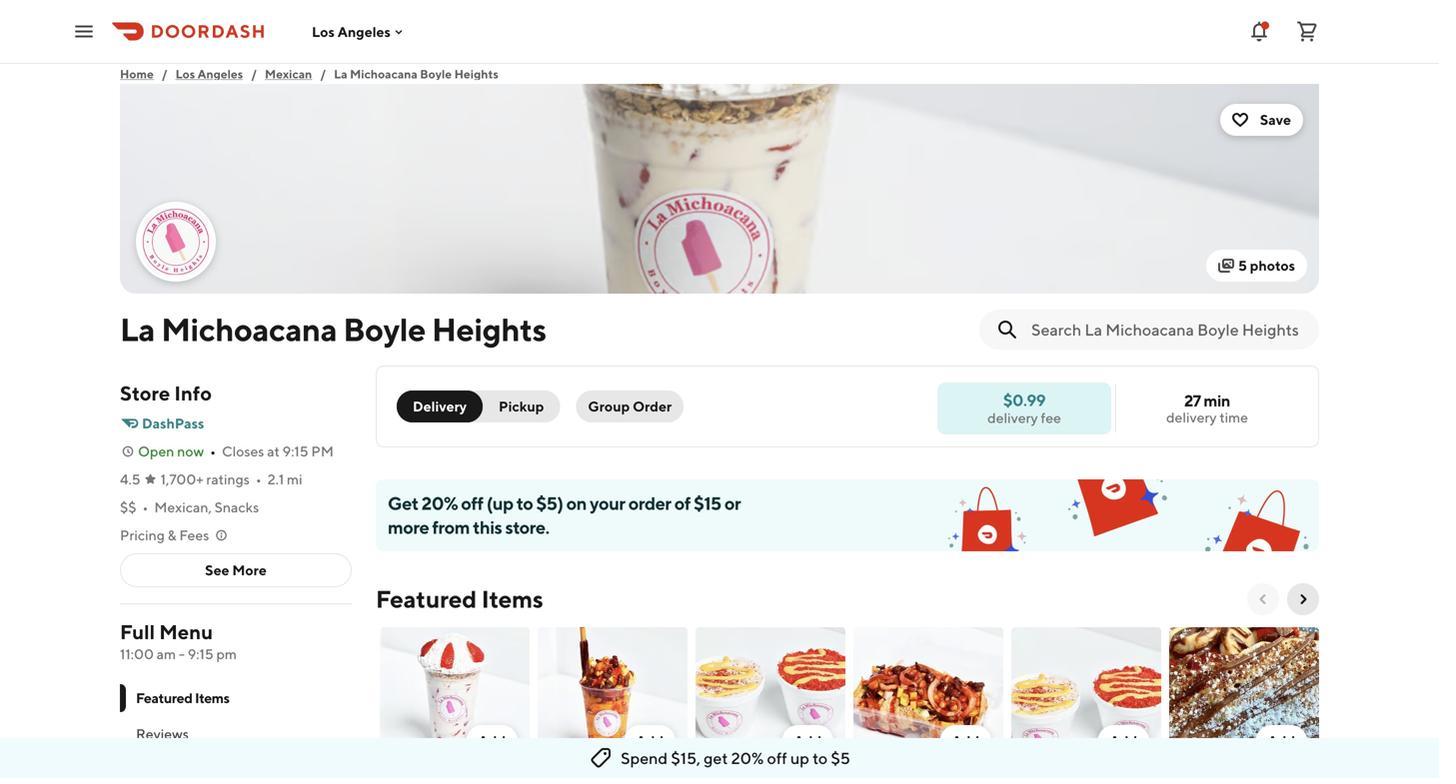 Task type: locate. For each thing, give the bounding box(es) containing it.
1 vertical spatial featured
[[136, 690, 192, 707]]

items inside heading
[[482, 585, 544, 614]]

0 items, open order cart image
[[1296, 19, 1320, 43]]

michoacana up the info
[[161, 311, 337, 348]]

delivery
[[1167, 409, 1217, 426], [988, 410, 1038, 426]]

0 vertical spatial •
[[210, 443, 216, 460]]

1 vertical spatial off
[[767, 749, 788, 768]]

boyle
[[420, 67, 452, 81], [343, 311, 426, 348]]

/ left the mexican at the top left of page
[[251, 67, 257, 81]]

angeles up home / los angeles / mexican / la michoacana boyle heights
[[338, 23, 391, 40]]

items
[[482, 585, 544, 614], [195, 690, 230, 707]]

fees
[[179, 527, 209, 544]]

4 add from the left
[[952, 733, 980, 750]]

&
[[168, 527, 177, 544]]

0 horizontal spatial delivery
[[988, 410, 1038, 426]]

2 add from the left
[[636, 733, 664, 750]]

1 vertical spatial 20%
[[731, 749, 764, 768]]

Delivery radio
[[397, 391, 483, 423]]

mi
[[287, 471, 303, 488]]

featured items up reviews
[[136, 690, 230, 707]]

0 vertical spatial items
[[482, 585, 544, 614]]

9:15 right -
[[188, 646, 214, 663]]

5
[[1239, 257, 1248, 274]]

home
[[120, 67, 154, 81]]

los
[[312, 23, 335, 40], [176, 67, 195, 81]]

• right $$
[[142, 499, 148, 516]]

get
[[704, 749, 728, 768]]

/
[[162, 67, 168, 81], [251, 67, 257, 81], [320, 67, 326, 81]]

see more
[[205, 562, 267, 579]]

pricing
[[120, 527, 165, 544]]

/ right mexican link
[[320, 67, 326, 81]]

1 horizontal spatial items
[[482, 585, 544, 614]]

1 horizontal spatial angeles
[[338, 23, 391, 40]]

$5)
[[536, 493, 563, 514]]

off
[[461, 493, 483, 514], [767, 749, 788, 768]]

20%
[[422, 493, 458, 514], [731, 749, 764, 768]]

off left up
[[767, 749, 788, 768]]

/ right the home at the left of the page
[[162, 67, 168, 81]]

pricing & fees
[[120, 527, 209, 544]]

5 add from the left
[[1110, 733, 1138, 750]]

la down "los angeles"
[[334, 67, 348, 81]]

open
[[138, 443, 174, 460]]

•
[[210, 443, 216, 460], [256, 471, 262, 488], [142, 499, 148, 516]]

la up store
[[120, 311, 155, 348]]

to inside 'get 20% off (up to $5) on your order of $15 or more from this store.'
[[517, 493, 533, 514]]

mexican link
[[265, 64, 312, 84]]

see more button
[[121, 555, 351, 587]]

1 vertical spatial 9:15
[[188, 646, 214, 663]]

michoacana down 'los angeles' popup button
[[350, 67, 418, 81]]

add button
[[376, 624, 534, 779], [534, 624, 692, 779], [692, 624, 850, 779], [850, 624, 1008, 779], [1008, 624, 1166, 779], [1166, 624, 1324, 779], [466, 726, 518, 758], [624, 726, 676, 758], [782, 726, 834, 758], [940, 726, 992, 758], [1098, 726, 1150, 758], [1256, 726, 1308, 758]]

full menu 11:00 am - 9:15 pm
[[120, 621, 237, 663]]

0 vertical spatial heights
[[454, 67, 499, 81]]

esquite regular image
[[696, 628, 846, 770]]

delivery left fee
[[988, 410, 1038, 426]]

photos
[[1250, 257, 1296, 274]]

20% right get
[[731, 749, 764, 768]]

0 vertical spatial 20%
[[422, 493, 458, 514]]

1 horizontal spatial to
[[813, 749, 828, 768]]

tostilocos large image
[[854, 628, 1004, 770]]

• right now
[[210, 443, 216, 460]]

1 vertical spatial featured items
[[136, 690, 230, 707]]

Item Search search field
[[1032, 319, 1304, 341]]

1 horizontal spatial delivery
[[1167, 409, 1217, 426]]

reviews button
[[120, 717, 352, 753]]

2 horizontal spatial •
[[256, 471, 262, 488]]

open menu image
[[72, 19, 96, 43]]

items up reviews button
[[195, 690, 230, 707]]

27 min delivery time
[[1167, 391, 1249, 426]]

featured items
[[376, 585, 544, 614], [136, 690, 230, 707]]

20% inside 'get 20% off (up to $5) on your order of $15 or more from this store.'
[[422, 493, 458, 514]]

los up home / los angeles / mexican / la michoacana boyle heights
[[312, 23, 335, 40]]

1,700+
[[161, 471, 204, 488]]

0 horizontal spatial 9:15
[[188, 646, 214, 663]]

1 add from the left
[[478, 733, 506, 750]]

angeles left the mexican at the top left of page
[[198, 67, 243, 81]]

$$
[[120, 499, 136, 516]]

heights
[[454, 67, 499, 81], [432, 311, 547, 348]]

$$ • mexican, snacks
[[120, 499, 259, 516]]

1 horizontal spatial off
[[767, 749, 788, 768]]

or
[[725, 493, 741, 514]]

dashpass
[[142, 415, 204, 432]]

group order
[[588, 398, 672, 415]]

mexican,
[[154, 499, 212, 516]]

1 horizontal spatial /
[[251, 67, 257, 81]]

1 horizontal spatial featured
[[376, 585, 477, 614]]

home link
[[120, 64, 154, 84]]

1 vertical spatial items
[[195, 690, 230, 707]]

• left 2.1 at the bottom of page
[[256, 471, 262, 488]]

0 horizontal spatial /
[[162, 67, 168, 81]]

michoacana
[[350, 67, 418, 81], [161, 311, 337, 348]]

0 horizontal spatial la
[[120, 311, 155, 348]]

more
[[388, 517, 429, 538]]

0 vertical spatial 9:15
[[283, 443, 309, 460]]

save
[[1261, 111, 1292, 128]]

0 horizontal spatial angeles
[[198, 67, 243, 81]]

featured
[[376, 585, 477, 614], [136, 690, 192, 707]]

$5
[[831, 749, 851, 768]]

0 vertical spatial featured
[[376, 585, 477, 614]]

featured down more
[[376, 585, 477, 614]]

2 horizontal spatial /
[[320, 67, 326, 81]]

-
[[179, 646, 185, 663]]

featured items down from
[[376, 585, 544, 614]]

fresas con crema image
[[380, 628, 530, 770]]

1 vertical spatial michoacana
[[161, 311, 337, 348]]

featured up reviews
[[136, 690, 192, 707]]

0 vertical spatial la
[[334, 67, 348, 81]]

1 horizontal spatial •
[[210, 443, 216, 460]]

la michoacana boyle heights image
[[120, 84, 1320, 294], [138, 204, 214, 280]]

delivery left time
[[1167, 409, 1217, 426]]

to
[[517, 493, 533, 514], [813, 749, 828, 768]]

3 / from the left
[[320, 67, 326, 81]]

0 horizontal spatial to
[[517, 493, 533, 514]]

time
[[1220, 409, 1249, 426]]

1 horizontal spatial 9:15
[[283, 443, 309, 460]]

items down store.
[[482, 585, 544, 614]]

to up store.
[[517, 493, 533, 514]]

mangoñadas image
[[538, 628, 688, 770]]

9:15
[[283, 443, 309, 460], [188, 646, 214, 663]]

1 horizontal spatial 20%
[[731, 749, 764, 768]]

angeles
[[338, 23, 391, 40], [198, 67, 243, 81]]

los right 'home' link
[[176, 67, 195, 81]]

ratings
[[206, 471, 250, 488]]

min
[[1204, 391, 1231, 410]]

0 vertical spatial featured items
[[376, 585, 544, 614]]

1 horizontal spatial los
[[312, 23, 335, 40]]

9:15 inside full menu 11:00 am - 9:15 pm
[[188, 646, 214, 663]]

Pickup radio
[[471, 391, 560, 423]]

add
[[478, 733, 506, 750], [636, 733, 664, 750], [794, 733, 822, 750], [952, 733, 980, 750], [1110, 733, 1138, 750], [1268, 733, 1296, 750]]

0 vertical spatial off
[[461, 493, 483, 514]]

0 vertical spatial boyle
[[420, 67, 452, 81]]

full
[[120, 621, 155, 644]]

add for 'esquite regular' image
[[794, 733, 822, 750]]

next button of carousel image
[[1296, 592, 1312, 608]]

9:15 right at
[[283, 443, 309, 460]]

to right up
[[813, 749, 828, 768]]

20% up from
[[422, 493, 458, 514]]

0 horizontal spatial 20%
[[422, 493, 458, 514]]

off left (up
[[461, 493, 483, 514]]

6 add from the left
[[1268, 733, 1296, 750]]

$0.99 delivery fee
[[988, 391, 1062, 426]]

3 add from the left
[[794, 733, 822, 750]]

5 photos
[[1239, 257, 1296, 274]]

0 horizontal spatial off
[[461, 493, 483, 514]]

2 vertical spatial •
[[142, 499, 148, 516]]

store info
[[120, 382, 212, 405]]

la
[[334, 67, 348, 81], [120, 311, 155, 348]]

0 horizontal spatial •
[[142, 499, 148, 516]]

0 vertical spatial michoacana
[[350, 67, 418, 81]]

1 vertical spatial los
[[176, 67, 195, 81]]

0 vertical spatial to
[[517, 493, 533, 514]]

0 vertical spatial angeles
[[338, 23, 391, 40]]



Task type: vqa. For each thing, say whether or not it's contained in the screenshot.
Pricing & Fees
yes



Task type: describe. For each thing, give the bounding box(es) containing it.
los angeles link
[[176, 64, 243, 84]]

more
[[232, 562, 267, 579]]

see
[[205, 562, 229, 579]]

delivery inside "27 min delivery time"
[[1167, 409, 1217, 426]]

$0.99
[[1004, 391, 1046, 410]]

featured inside heading
[[376, 585, 477, 614]]

0 horizontal spatial los
[[176, 67, 195, 81]]

info
[[174, 382, 212, 405]]

order methods option group
[[397, 391, 560, 423]]

order
[[633, 398, 672, 415]]

2.1
[[268, 471, 284, 488]]

pricing & fees button
[[120, 526, 229, 546]]

5 photos button
[[1207, 250, 1308, 282]]

add for tostilocos large image
[[952, 733, 980, 750]]

add for "esquite regular with hot cheeto powder" image
[[1110, 733, 1138, 750]]

delivery inside '$0.99 delivery fee'
[[988, 410, 1038, 426]]

pm
[[311, 443, 334, 460]]

get
[[388, 493, 419, 514]]

up
[[791, 749, 810, 768]]

featured items heading
[[376, 584, 544, 616]]

snacks
[[215, 499, 259, 516]]

1 vertical spatial la
[[120, 311, 155, 348]]

fee
[[1041, 410, 1062, 426]]

this
[[473, 517, 502, 538]]

2.1 mi
[[268, 471, 303, 488]]

on
[[567, 493, 587, 514]]

1 horizontal spatial la
[[334, 67, 348, 81]]

1 / from the left
[[162, 67, 168, 81]]

esquite regular with hot cheeto powder image
[[1012, 628, 1162, 770]]

0 horizontal spatial featured
[[136, 690, 192, 707]]

la michoacana boyle heights
[[120, 311, 547, 348]]

menu
[[159, 621, 213, 644]]

off inside 'get 20% off (up to $5) on your order of $15 or more from this store.'
[[461, 493, 483, 514]]

1 horizontal spatial michoacana
[[350, 67, 418, 81]]

reviews
[[136, 726, 189, 743]]

spend $15, get 20% off up to $5
[[621, 749, 851, 768]]

los angeles
[[312, 23, 391, 40]]

at
[[267, 443, 280, 460]]

previous button of carousel image
[[1256, 592, 1272, 608]]

spend
[[621, 749, 668, 768]]

now
[[177, 443, 204, 460]]

order
[[629, 493, 671, 514]]

add for crepes image
[[1268, 733, 1296, 750]]

from
[[432, 517, 470, 538]]

notification bell image
[[1248, 19, 1272, 43]]

1,700+ ratings •
[[161, 471, 262, 488]]

delivery
[[413, 398, 467, 415]]

0 horizontal spatial michoacana
[[161, 311, 337, 348]]

open now
[[138, 443, 204, 460]]

pickup
[[499, 398, 544, 415]]

4.5
[[120, 471, 141, 488]]

(up
[[487, 493, 514, 514]]

store
[[120, 382, 170, 405]]

27
[[1185, 391, 1201, 410]]

group order button
[[576, 391, 684, 423]]

your
[[590, 493, 625, 514]]

1 vertical spatial angeles
[[198, 67, 243, 81]]

pm
[[216, 646, 237, 663]]

get 20% off (up to $5) on your order of $15 or more from this store.
[[388, 493, 741, 538]]

2 / from the left
[[251, 67, 257, 81]]

add for fresas con crema image
[[478, 733, 506, 750]]

0 horizontal spatial items
[[195, 690, 230, 707]]

$15
[[694, 493, 722, 514]]

crepes image
[[1170, 628, 1320, 770]]

mexican
[[265, 67, 312, 81]]

1 horizontal spatial featured items
[[376, 585, 544, 614]]

• closes at 9:15 pm
[[210, 443, 334, 460]]

$15,
[[671, 749, 701, 768]]

home / los angeles / mexican / la michoacana boyle heights
[[120, 67, 499, 81]]

save button
[[1221, 104, 1304, 136]]

1 vertical spatial heights
[[432, 311, 547, 348]]

0 vertical spatial los
[[312, 23, 335, 40]]

los angeles button
[[312, 23, 407, 40]]

1 vertical spatial •
[[256, 471, 262, 488]]

add for mangoñadas "image" at the bottom left of the page
[[636, 733, 664, 750]]

group
[[588, 398, 630, 415]]

1 vertical spatial to
[[813, 749, 828, 768]]

closes
[[222, 443, 264, 460]]

11:00
[[120, 646, 154, 663]]

am
[[157, 646, 176, 663]]

0 horizontal spatial featured items
[[136, 690, 230, 707]]

1 vertical spatial boyle
[[343, 311, 426, 348]]

store.
[[505, 517, 550, 538]]

of
[[675, 493, 691, 514]]



